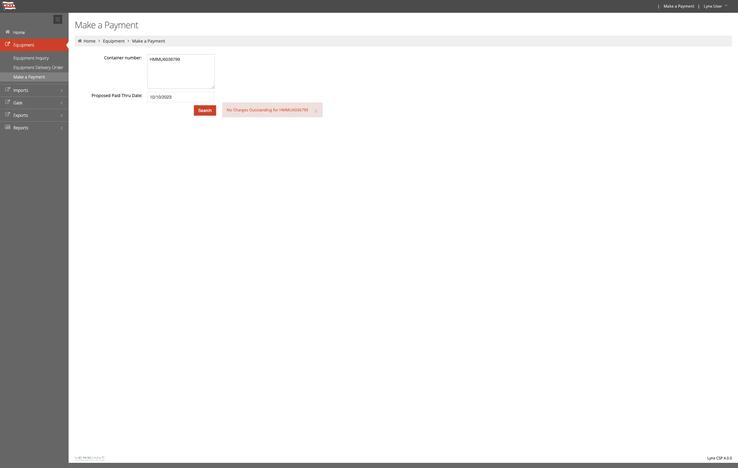 Task type: locate. For each thing, give the bounding box(es) containing it.
1 vertical spatial make a payment link
[[132, 38, 165, 44]]

equipment link
[[103, 38, 125, 44], [0, 39, 69, 51]]

home image
[[5, 30, 11, 34], [77, 39, 82, 43]]

external link image inside imports link
[[5, 88, 11, 92]]

payment
[[678, 3, 694, 9], [104, 19, 138, 31], [148, 38, 165, 44], [28, 74, 45, 80]]

external link image left 'gate'
[[5, 100, 11, 105]]

equipment link right angle right image
[[103, 38, 125, 44]]

external link image up the bar chart image
[[5, 113, 11, 117]]

equipment delivery order link
[[0, 63, 69, 72]]

3 external link image from the top
[[5, 100, 11, 105]]

external link image up equipment inquiry link
[[5, 42, 11, 47]]

make
[[664, 3, 674, 9], [75, 19, 96, 31], [132, 38, 143, 44], [13, 74, 24, 80]]

paid
[[112, 93, 120, 98]]

equipment link up equipment inquiry link
[[0, 39, 69, 51]]

None text field
[[148, 92, 215, 102]]

0 vertical spatial lynx
[[704, 3, 712, 9]]

equipment for equipment delivery order
[[13, 65, 34, 70]]

a
[[675, 3, 677, 9], [98, 19, 102, 31], [144, 38, 146, 44], [25, 74, 27, 80]]

hmmu6036799
[[279, 107, 308, 113]]

lynx csp 4.0.0
[[707, 456, 732, 462]]

1 vertical spatial lynx
[[707, 456, 715, 462]]

external link image inside equipment link
[[5, 42, 11, 47]]

0 horizontal spatial |
[[658, 3, 660, 9]]

container
[[104, 55, 124, 61]]

1 horizontal spatial home
[[83, 38, 96, 44]]

equipment up the equipment delivery order link
[[13, 55, 34, 61]]

2 | from the left
[[698, 3, 700, 9]]

lynx left csp
[[707, 456, 715, 462]]

1 horizontal spatial |
[[698, 3, 700, 9]]

lynx for lynx user
[[704, 3, 712, 9]]

home link left angle right image
[[83, 38, 96, 44]]

external link image inside gate link
[[5, 100, 11, 105]]

lynx left the user
[[704, 3, 712, 9]]

1 vertical spatial home image
[[77, 39, 82, 43]]

home up equipment inquiry
[[13, 30, 25, 35]]

make a payment
[[664, 3, 694, 9], [75, 19, 138, 31], [132, 38, 165, 44], [13, 74, 45, 80]]

1 horizontal spatial equipment link
[[103, 38, 125, 44]]

lynx
[[704, 3, 712, 9], [707, 456, 715, 462]]

home
[[13, 30, 25, 35], [83, 38, 96, 44]]

imports link
[[0, 84, 69, 97]]

equipment
[[103, 38, 125, 44], [13, 42, 34, 48], [13, 55, 34, 61], [13, 65, 34, 70]]

external link image for imports
[[5, 88, 11, 92]]

lynx for lynx csp 4.0.0
[[707, 456, 715, 462]]

|
[[658, 3, 660, 9], [698, 3, 700, 9]]

make a payment link
[[661, 0, 696, 13], [132, 38, 165, 44], [0, 73, 69, 82]]

0 vertical spatial home image
[[5, 30, 11, 34]]

home link up equipment inquiry link
[[0, 26, 69, 39]]

0 horizontal spatial home link
[[0, 26, 69, 39]]

equipment for equipment inquiry
[[13, 55, 34, 61]]

2 external link image from the top
[[5, 88, 11, 92]]

no
[[227, 107, 232, 113]]

external link image for exports
[[5, 113, 11, 117]]

payment right angle right icon
[[148, 38, 165, 44]]

proposed
[[92, 93, 111, 98]]

0 horizontal spatial home image
[[5, 30, 11, 34]]

bar chart image
[[5, 125, 11, 130]]

external link image left imports
[[5, 88, 11, 92]]

external link image
[[5, 42, 11, 47], [5, 88, 11, 92], [5, 100, 11, 105], [5, 113, 11, 117]]

4 external link image from the top
[[5, 113, 11, 117]]

inquiry
[[35, 55, 49, 61]]

equipment down equipment inquiry
[[13, 65, 34, 70]]

lynx inside lynx user link
[[704, 3, 712, 9]]

search
[[198, 108, 212, 113]]

1 external link image from the top
[[5, 42, 11, 47]]

number:
[[125, 55, 142, 61]]

home left angle right image
[[83, 38, 96, 44]]

external link image inside exports link
[[5, 113, 11, 117]]

0 horizontal spatial home
[[13, 30, 25, 35]]

angle right image
[[126, 39, 131, 43]]

home link
[[0, 26, 69, 39], [83, 38, 96, 44]]

exports
[[13, 112, 28, 118]]

equipment right angle right image
[[103, 38, 125, 44]]

0 horizontal spatial make a payment link
[[0, 73, 69, 82]]

2 vertical spatial make a payment link
[[0, 73, 69, 82]]

0 vertical spatial make a payment link
[[661, 0, 696, 13]]

proposed paid thru date:
[[92, 93, 142, 98]]



Task type: vqa. For each thing, say whether or not it's contained in the screenshot.
Search button
yes



Task type: describe. For each thing, give the bounding box(es) containing it.
imports
[[13, 87, 28, 93]]

equipment up equipment inquiry
[[13, 42, 34, 48]]

gate link
[[0, 97, 69, 109]]

angle right image
[[97, 39, 102, 43]]

equipment inquiry link
[[0, 54, 69, 63]]

reports link
[[0, 122, 69, 134]]

4.0.0
[[724, 456, 732, 462]]

gate
[[13, 100, 22, 106]]

versiant image
[[75, 457, 105, 462]]

thru
[[121, 93, 131, 98]]

2 horizontal spatial make a payment link
[[661, 0, 696, 13]]

external link image for equipment
[[5, 42, 11, 47]]

external link image for gate
[[5, 100, 11, 105]]

payment up angle right icon
[[104, 19, 138, 31]]

outstanding
[[249, 107, 272, 113]]

reports
[[13, 125, 28, 131]]

equipment inquiry
[[13, 55, 49, 61]]

lynx user
[[704, 3, 722, 9]]

equipment for right equipment link
[[103, 38, 125, 44]]

equipment delivery order
[[13, 65, 63, 70]]

exports link
[[0, 109, 69, 122]]

angle down image
[[723, 3, 729, 8]]

no charges outstanding for hmmu6036799
[[227, 107, 308, 113]]

1 horizontal spatial home link
[[83, 38, 96, 44]]

1 horizontal spatial make a payment link
[[132, 38, 165, 44]]

lynx user link
[[701, 0, 731, 13]]

user
[[713, 3, 722, 9]]

date:
[[132, 93, 142, 98]]

1 | from the left
[[658, 3, 660, 9]]

0 horizontal spatial equipment link
[[0, 39, 69, 51]]

charges
[[233, 107, 248, 113]]

search button
[[194, 105, 216, 116]]

0 vertical spatial home
[[13, 30, 25, 35]]

order
[[52, 65, 63, 70]]

container number:
[[104, 55, 142, 61]]

1 vertical spatial home
[[83, 38, 96, 44]]

1 horizontal spatial home image
[[77, 39, 82, 43]]

for
[[273, 107, 278, 113]]

delivery
[[35, 65, 51, 70]]

payment left lynx user
[[678, 3, 694, 9]]

payment down the equipment delivery order link
[[28, 74, 45, 80]]

csp
[[716, 456, 723, 462]]

Container number: text field
[[148, 54, 215, 89]]



